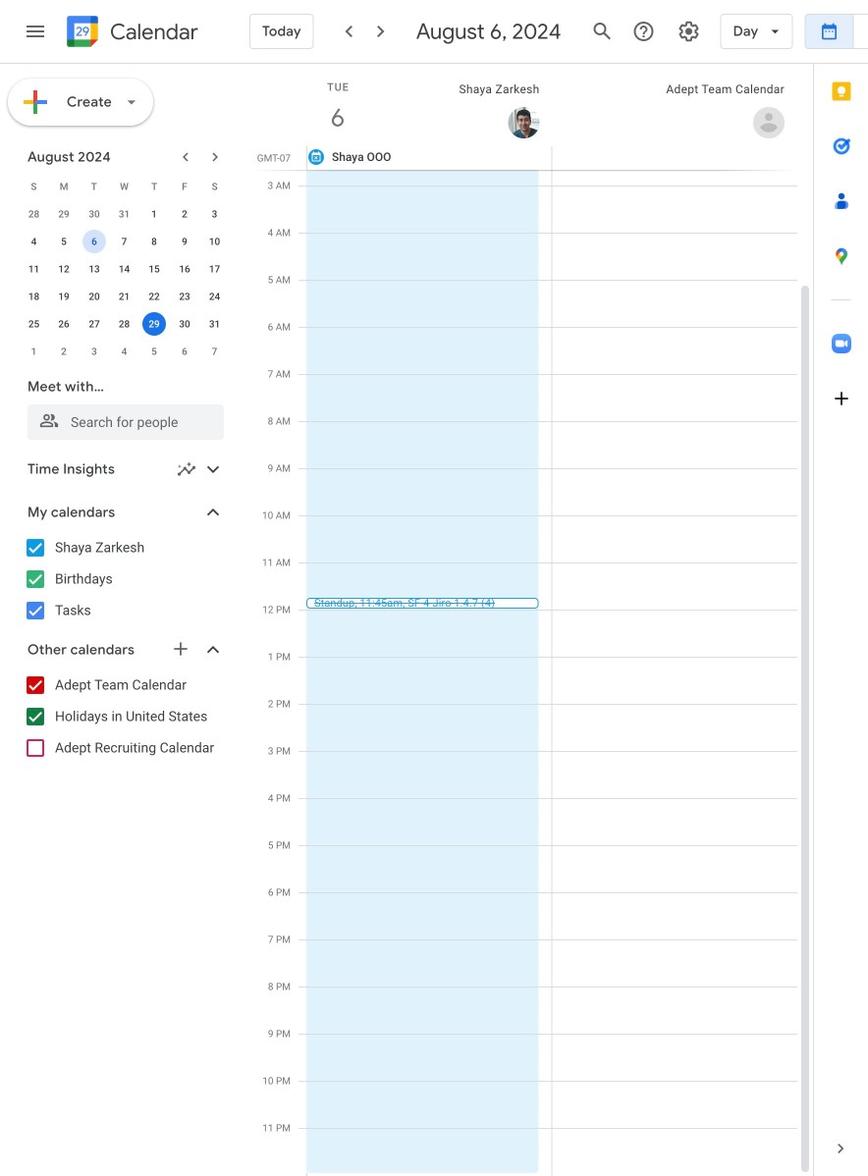 Task type: describe. For each thing, give the bounding box(es) containing it.
switch to tasks image
[[854, 8, 868, 55]]

settings menu image
[[677, 20, 701, 43]]

2 row from the top
[[299, 146, 813, 170]]

2 tuesday, august 6 element from the top
[[315, 95, 360, 140]]

1 row from the top
[[299, 43, 798, 1177]]

my calendars list
[[4, 532, 244, 627]]

Search for people to meet text field
[[39, 405, 212, 440]]



Task type: locate. For each thing, give the bounding box(es) containing it.
add other calendars image
[[171, 639, 191, 659]]

cell
[[306, 43, 552, 1177], [552, 44, 798, 1177]]

cell inside row
[[552, 44, 798, 1177]]

1 tuesday, august 6 element from the top
[[315, 72, 360, 140]]

heading inside calendar element
[[106, 20, 198, 44]]

grid
[[251, 43, 813, 1177]]

main drawer image
[[24, 20, 47, 43]]

heading
[[106, 20, 198, 44]]

None search field
[[0, 369, 244, 440]]

other calendars list
[[4, 670, 244, 764]]

row
[[299, 43, 798, 1177], [299, 146, 813, 170]]

calendar element
[[63, 12, 198, 55]]

column header
[[307, 64, 552, 146]]

august 2024 grid
[[19, 173, 230, 365]]

tuesday, august 6 element
[[315, 72, 360, 140], [315, 95, 360, 140]]

tab list
[[814, 64, 868, 1122]]



Task type: vqa. For each thing, say whether or not it's contained in the screenshot.
the 10:08pm within the Diamondbacks (5) @ Brewers (2) 7:08 – 10:08Pm
no



